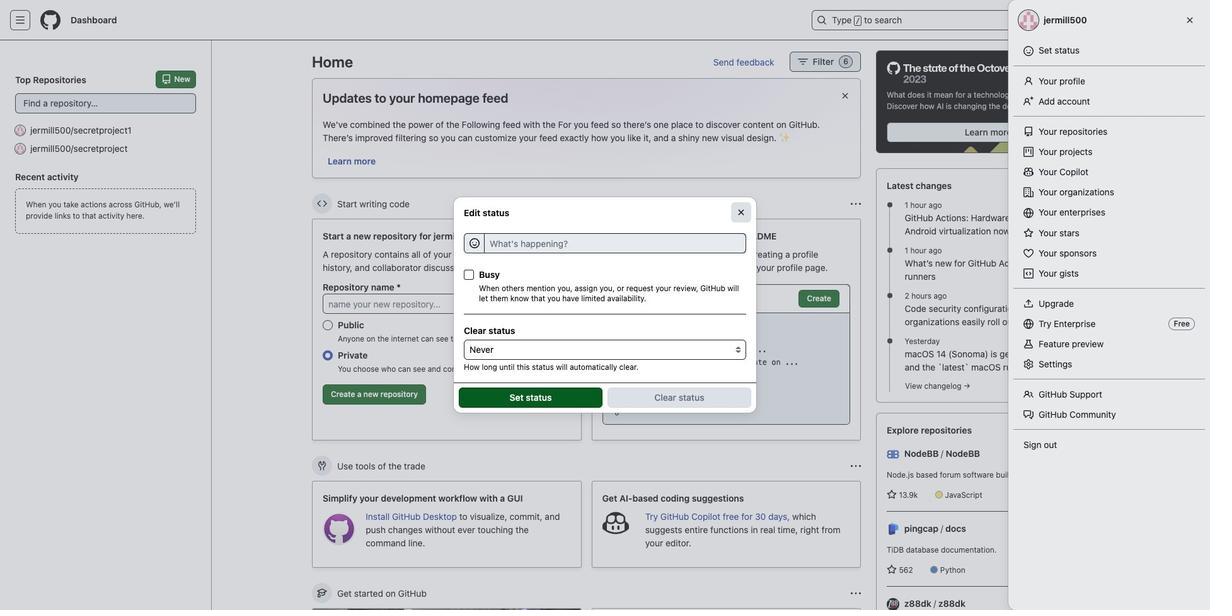 Task type: vqa. For each thing, say whether or not it's contained in the screenshot.
RubyOranges icon on the top left
no



Task type: describe. For each thing, give the bounding box(es) containing it.
homepage image
[[40, 10, 61, 30]]

account element
[[0, 40, 212, 610]]

plus image
[[1057, 15, 1067, 25]]

explore repositories navigation
[[876, 413, 1101, 610]]

2 dot fill image from the top
[[885, 291, 895, 301]]

explore element
[[876, 50, 1101, 610]]

2 star image from the top
[[887, 565, 897, 575]]



Task type: locate. For each thing, give the bounding box(es) containing it.
0 vertical spatial star image
[[887, 490, 897, 500]]

dot fill image
[[885, 200, 895, 210], [885, 291, 895, 301], [885, 336, 895, 346]]

command palette image
[[1018, 15, 1028, 25]]

0 vertical spatial dot fill image
[[885, 200, 895, 210]]

triangle down image
[[1072, 15, 1082, 25]]

dot fill image
[[885, 245, 895, 255]]

1 star image from the top
[[887, 490, 897, 500]]

3 dot fill image from the top
[[885, 336, 895, 346]]

2 vertical spatial dot fill image
[[885, 336, 895, 346]]

star image
[[887, 490, 897, 500], [887, 565, 897, 575]]

1 vertical spatial star image
[[887, 565, 897, 575]]

1 vertical spatial dot fill image
[[885, 291, 895, 301]]

1 dot fill image from the top
[[885, 200, 895, 210]]



